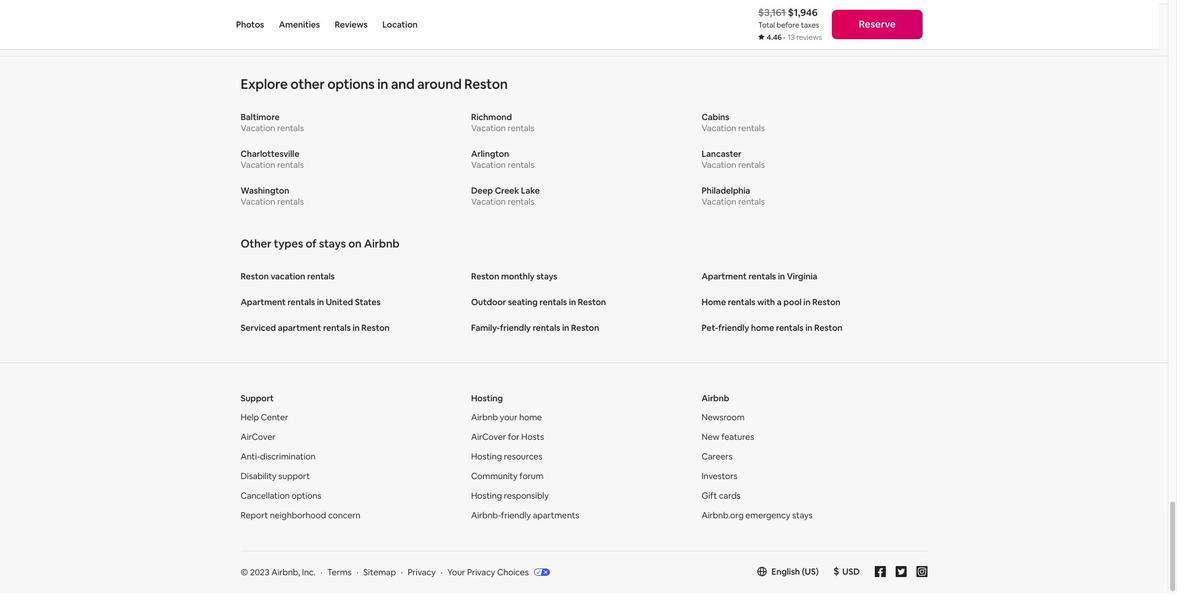 Task type: locate. For each thing, give the bounding box(es) containing it.
in right pool
[[804, 297, 811, 308]]

home for your
[[519, 412, 542, 423]]

vacation up the charlottesville
[[241, 123, 275, 134]]

virginia up pool
[[787, 271, 818, 282]]

privacy left your
[[408, 567, 436, 578]]

airbnb your home link
[[471, 412, 542, 423]]

0 horizontal spatial privacy
[[408, 567, 436, 578]]

community
[[471, 471, 518, 482]]

hosting up airbnb your home link
[[471, 393, 503, 404]]

aircover down help center in the bottom of the page
[[241, 432, 276, 443]]

1 horizontal spatial options
[[327, 75, 375, 92]]

0 vertical spatial apartment
[[702, 271, 747, 282]]

in
[[377, 75, 388, 92], [778, 271, 785, 282], [317, 297, 324, 308], [569, 297, 576, 308], [804, 297, 811, 308], [353, 322, 360, 333], [562, 322, 569, 333], [806, 322, 813, 333]]

in down "home rentals with a pool in reston" link
[[806, 322, 813, 333]]

hosting responsibly
[[471, 490, 549, 501]]

arlington vacation rentals
[[471, 148, 534, 170]]

vacation up philadelphia
[[702, 159, 736, 170]]

sitemap
[[363, 567, 396, 578]]

2 horizontal spatial stays
[[792, 510, 813, 521]]

new features link
[[702, 432, 754, 443]]

neighborhood
[[270, 510, 326, 521]]

reston
[[464, 75, 508, 92], [241, 271, 269, 282], [471, 271, 499, 282], [578, 297, 606, 308], [813, 297, 841, 308], [362, 322, 390, 333], [571, 322, 599, 333], [814, 322, 843, 333]]

1 vertical spatial home
[[519, 412, 542, 423]]

rentals inside charlottesville vacation rentals
[[277, 159, 304, 170]]

vacation down the lancaster vacation rentals
[[702, 196, 736, 207]]

hosting up airbnb-
[[471, 490, 502, 501]]

rentals for serviced apartment rentals in reston
[[323, 322, 351, 333]]

serviced apartment rentals in reston
[[241, 322, 390, 333]]

reston down apartment rentals in united states link
[[362, 322, 390, 333]]

privacy link
[[408, 567, 436, 578]]

aircover for aircover link
[[241, 432, 276, 443]]

amenities
[[279, 19, 320, 30]]

vacation inside philadelphia vacation rentals
[[702, 196, 736, 207]]

of
[[306, 237, 317, 251]]

4.46 · 13 reviews
[[767, 32, 822, 42]]

community forum link
[[471, 471, 544, 482]]

hosting for hosting resources
[[471, 451, 502, 462]]

vacation inside charlottesville vacation rentals
[[241, 159, 275, 170]]

1 aircover from the left
[[241, 432, 276, 443]]

options
[[327, 75, 375, 92], [292, 490, 321, 501]]

1 horizontal spatial ·
[[783, 32, 785, 42]]

family-friendly rentals in reston link
[[471, 322, 697, 333]]

apartment rentals in united states
[[241, 297, 381, 308]]

reston down outdoor seating rentals in reston link
[[571, 322, 599, 333]]

friendly down home
[[718, 322, 749, 333]]

pet-friendly home  rentals in reston link
[[702, 322, 927, 333]]

1 vertical spatial hosting
[[471, 451, 502, 462]]

rentals for cabins vacation rentals
[[738, 123, 765, 134]]

reston up the 'pet-friendly home  rentals in reston' link
[[813, 297, 841, 308]]

disability support link
[[241, 471, 310, 482]]

in up a
[[778, 271, 785, 282]]

home up "hosts"
[[519, 412, 542, 423]]

2 vertical spatial stays
[[792, 510, 813, 521]]

apartment rentals in united states link
[[241, 297, 466, 308]]

aircover for hosts
[[471, 432, 544, 443]]

united right airbnb link
[[282, 24, 308, 35]]

family-friendly rentals in reston
[[471, 322, 599, 333]]

virginia left location
[[349, 24, 378, 35]]

apartment
[[702, 271, 747, 282], [241, 297, 286, 308]]

rentals up washington vacation rentals
[[277, 159, 304, 170]]

monthly
[[501, 271, 535, 282]]

rentals inside richmond vacation rentals
[[508, 123, 534, 134]]

· left '13'
[[783, 32, 785, 42]]

report neighborhood concern link
[[241, 510, 361, 521]]

1 vertical spatial ·
[[320, 567, 322, 578]]

1 horizontal spatial stays
[[537, 271, 558, 282]]

rentals inside the lancaster vacation rentals
[[738, 159, 765, 170]]

around
[[417, 75, 462, 92]]

investors link
[[702, 471, 738, 482]]

2 hosting from the top
[[471, 451, 502, 462]]

rentals for lancaster vacation rentals
[[738, 159, 765, 170]]

aircover
[[241, 432, 276, 443], [471, 432, 506, 443]]

· right inc.
[[320, 567, 322, 578]]

options right other
[[327, 75, 375, 92]]

rentals up types
[[277, 196, 304, 207]]

1 horizontal spatial home
[[751, 322, 774, 333]]

rentals down outdoor seating rentals in reston
[[533, 322, 560, 333]]

3 hosting from the top
[[471, 490, 502, 501]]

rentals down the lancaster vacation rentals
[[738, 196, 765, 207]]

apartment up serviced
[[241, 297, 286, 308]]

1 horizontal spatial aircover
[[471, 432, 506, 443]]

apartment for apartment rentals in virginia
[[702, 271, 747, 282]]

home down 'with'
[[751, 322, 774, 333]]

2 vertical spatial hosting
[[471, 490, 502, 501]]

in left and
[[377, 75, 388, 92]]

location
[[382, 19, 418, 30]]

home
[[702, 297, 726, 308]]

navigate to facebook image
[[875, 566, 886, 577]]

rentals inside philadelphia vacation rentals
[[738, 196, 765, 207]]

friendly for pet-
[[718, 322, 749, 333]]

investors
[[702, 471, 738, 482]]

1 vertical spatial states
[[355, 297, 381, 308]]

vacation inside arlington vacation rentals
[[471, 159, 506, 170]]

rentals down apartment rentals in united states link
[[323, 322, 351, 333]]

philadelphia
[[702, 185, 750, 196]]

forum
[[520, 471, 544, 482]]

vacation up arlington
[[471, 123, 506, 134]]

cabins vacation rentals
[[702, 111, 765, 134]]

aircover left for
[[471, 432, 506, 443]]

friendly
[[500, 322, 531, 333], [718, 322, 749, 333], [501, 510, 531, 521]]

photos
[[236, 19, 264, 30]]

rentals right seating
[[540, 297, 567, 308]]

support
[[241, 393, 274, 404]]

0 vertical spatial virginia
[[349, 24, 378, 35]]

0 horizontal spatial apartment
[[241, 297, 286, 308]]

vacation for cabins
[[702, 123, 736, 134]]

vacation inside cabins vacation rentals
[[702, 123, 736, 134]]

·
[[783, 32, 785, 42], [320, 567, 322, 578]]

1 horizontal spatial virginia
[[787, 271, 818, 282]]

stays for reston monthly stays
[[537, 271, 558, 282]]

reston vacation rentals
[[241, 271, 335, 282]]

1 hosting from the top
[[471, 393, 503, 404]]

anti-discrimination link
[[241, 451, 316, 462]]

airbnb-friendly apartments link
[[471, 510, 579, 521]]

support
[[278, 471, 310, 482]]

airbnb.org emergency stays
[[702, 510, 813, 521]]

vacation for philadelphia
[[702, 196, 736, 207]]

1 horizontal spatial apartment
[[702, 271, 747, 282]]

rentals up the charlottesville
[[277, 123, 304, 134]]

rentals inside washington vacation rentals
[[277, 196, 304, 207]]

new
[[702, 432, 720, 443]]

© 2023 airbnb, inc.
[[241, 567, 316, 578]]

stays right "of"
[[319, 237, 346, 251]]

airbnb
[[241, 24, 267, 35], [364, 237, 400, 251], [702, 393, 729, 404], [471, 412, 498, 423]]

1 horizontal spatial privacy
[[467, 567, 495, 578]]

vacation up lancaster
[[702, 123, 736, 134]]

united up serviced apartment rentals in reston link
[[326, 297, 353, 308]]

vacation inside baltimore vacation rentals
[[241, 123, 275, 134]]

vacation for richmond
[[471, 123, 506, 134]]

stays right emergency
[[792, 510, 813, 521]]

washington
[[241, 185, 289, 196]]

0 horizontal spatial options
[[292, 490, 321, 501]]

rentals inside baltimore vacation rentals
[[277, 123, 304, 134]]

rentals for baltimore vacation rentals
[[277, 123, 304, 134]]

0 horizontal spatial ·
[[320, 567, 322, 578]]

vacation up washington
[[241, 159, 275, 170]]

rentals inside cabins vacation rentals
[[738, 123, 765, 134]]

report
[[241, 510, 268, 521]]

fairfax county link
[[392, 24, 450, 35]]

options up "report neighborhood concern"
[[292, 490, 321, 501]]

emergency
[[746, 510, 791, 521]]

stays
[[319, 237, 346, 251], [537, 271, 558, 282], [792, 510, 813, 521]]

0 vertical spatial ·
[[783, 32, 785, 42]]

friendly down hosting responsibly link
[[501, 510, 531, 521]]

0 vertical spatial home
[[751, 322, 774, 333]]

rentals up arlington vacation rentals
[[508, 123, 534, 134]]

0 horizontal spatial home
[[519, 412, 542, 423]]

aircover link
[[241, 432, 276, 443]]

your
[[447, 567, 465, 578]]

in up serviced apartment rentals in reston
[[317, 297, 324, 308]]

1 vertical spatial apartment
[[241, 297, 286, 308]]

vacation inside the lancaster vacation rentals
[[702, 159, 736, 170]]

0 horizontal spatial aircover
[[241, 432, 276, 443]]

rentals up lake
[[508, 159, 534, 170]]

gift cards
[[702, 490, 741, 501]]

vacation for charlottesville
[[241, 159, 275, 170]]

airbnb.org
[[702, 510, 744, 521]]

rentals up the apartment rentals in united states
[[307, 271, 335, 282]]

0 vertical spatial states
[[310, 24, 335, 35]]

airbnb left amenities
[[241, 24, 267, 35]]

privacy right your
[[467, 567, 495, 578]]

vacation inside richmond vacation rentals
[[471, 123, 506, 134]]

stays up outdoor seating rentals in reston
[[537, 271, 558, 282]]

vacation left lake
[[471, 196, 506, 207]]

hosting resources link
[[471, 451, 543, 462]]

rentals
[[277, 123, 304, 134], [508, 123, 534, 134], [738, 123, 765, 134], [277, 159, 304, 170], [508, 159, 534, 170], [738, 159, 765, 170], [277, 196, 304, 207], [508, 196, 534, 207], [738, 196, 765, 207], [307, 271, 335, 282], [749, 271, 776, 282], [288, 297, 315, 308], [540, 297, 567, 308], [728, 297, 756, 308], [323, 322, 351, 333], [533, 322, 560, 333], [776, 322, 804, 333]]

apartment rentals in virginia link
[[702, 271, 927, 282]]

hosts
[[521, 432, 544, 443]]

disability
[[241, 471, 277, 482]]

seating
[[508, 297, 538, 308]]

0 horizontal spatial stays
[[319, 237, 346, 251]]

rentals up philadelphia vacation rentals
[[738, 159, 765, 170]]

1 vertical spatial stays
[[537, 271, 558, 282]]

rentals right deep
[[508, 196, 534, 207]]

0 vertical spatial united
[[282, 24, 308, 35]]

vacation up deep
[[471, 159, 506, 170]]

rentals for washington vacation rentals
[[277, 196, 304, 207]]

friendly down seating
[[500, 322, 531, 333]]

english (us)
[[772, 566, 819, 577]]

vacation inside washington vacation rentals
[[241, 196, 275, 207]]

navigate to twitter image
[[896, 566, 907, 577]]

rentals up the lancaster vacation rentals
[[738, 123, 765, 134]]

apartment up home
[[702, 271, 747, 282]]

rentals down pool
[[776, 322, 804, 333]]

hosting for hosting
[[471, 393, 503, 404]]

vacation
[[271, 271, 305, 282]]

0 vertical spatial hosting
[[471, 393, 503, 404]]

other
[[241, 237, 271, 251]]

english
[[772, 566, 800, 577]]

2 privacy from the left
[[467, 567, 495, 578]]

united states link
[[282, 24, 335, 35]]

0 horizontal spatial united
[[282, 24, 308, 35]]

discrimination
[[260, 451, 316, 462]]

apartments
[[533, 510, 579, 521]]

$3,161 $1,946 total before taxes
[[758, 6, 819, 30]]

2 aircover from the left
[[471, 432, 506, 443]]

outdoor seating rentals in reston
[[471, 297, 606, 308]]

1 vertical spatial united
[[326, 297, 353, 308]]

1 vertical spatial options
[[292, 490, 321, 501]]

hosting up community
[[471, 451, 502, 462]]

sitemap link
[[363, 567, 396, 578]]

rentals inside arlington vacation rentals
[[508, 159, 534, 170]]

rentals for arlington vacation rentals
[[508, 159, 534, 170]]

rentals inside deep creek lake vacation rentals
[[508, 196, 534, 207]]

total
[[758, 20, 775, 30]]

1 horizontal spatial states
[[355, 297, 381, 308]]

stays for airbnb.org emergency stays
[[792, 510, 813, 521]]

lancaster
[[702, 148, 742, 159]]

vacation up other
[[241, 196, 275, 207]]



Task type: describe. For each thing, give the bounding box(es) containing it.
reston monthly stays link
[[471, 271, 697, 282]]

before
[[777, 20, 800, 30]]

airbnb-
[[471, 510, 501, 521]]

airbnb right the on
[[364, 237, 400, 251]]

baltimore vacation rentals
[[241, 111, 304, 134]]

(us)
[[802, 566, 819, 577]]

vacation for arlington
[[471, 159, 506, 170]]

other types of stays on airbnb
[[241, 237, 400, 251]]

vacation for lancaster
[[702, 159, 736, 170]]

rentals for outdoor seating rentals in reston
[[540, 297, 567, 308]]

$ usd
[[834, 565, 860, 578]]

photos button
[[236, 0, 264, 49]]

outdoor seating rentals in reston link
[[471, 297, 697, 308]]

resources
[[504, 451, 543, 462]]

rentals for family-friendly rentals in reston
[[533, 322, 560, 333]]

rentals up apartment
[[288, 297, 315, 308]]

rentals for charlottesville vacation rentals
[[277, 159, 304, 170]]

concern
[[328, 510, 361, 521]]

your privacy choices
[[447, 567, 529, 578]]

vacation for baltimore
[[241, 123, 275, 134]]

0 vertical spatial stays
[[319, 237, 346, 251]]

vacation inside deep creek lake vacation rentals
[[471, 196, 506, 207]]

aircover for aircover for hosts
[[471, 432, 506, 443]]

united states
[[282, 24, 335, 35]]

rentals up 'with'
[[749, 271, 776, 282]]

0 horizontal spatial virginia
[[349, 24, 378, 35]]

apartment rentals in virginia
[[702, 271, 818, 282]]

in down outdoor seating rentals in reston link
[[562, 322, 569, 333]]

reston monthly stays
[[471, 271, 558, 282]]

creek
[[495, 185, 519, 196]]

navigate to instagram image
[[916, 566, 927, 577]]

cancellation
[[241, 490, 290, 501]]

outdoor
[[471, 297, 506, 308]]

types
[[274, 237, 303, 251]]

home rentals with a pool in reston link
[[702, 297, 927, 308]]

reston up the outdoor
[[471, 271, 499, 282]]

rentals for reston vacation rentals
[[307, 271, 335, 282]]

richmond vacation rentals
[[471, 111, 534, 134]]

on
[[348, 237, 362, 251]]

airbnb.org emergency stays link
[[702, 510, 813, 521]]

careers
[[702, 451, 733, 462]]

and
[[391, 75, 415, 92]]

0 horizontal spatial states
[[310, 24, 335, 35]]

in down apartment rentals in united states link
[[353, 322, 360, 333]]

taxes
[[801, 20, 819, 30]]

in down reston monthly stays 'link'
[[569, 297, 576, 308]]

pet-friendly home  rentals in reston
[[702, 322, 843, 333]]

$1,946
[[788, 6, 818, 19]]

reston down "home rentals with a pool in reston" link
[[814, 322, 843, 333]]

reston up family-friendly rentals in reston "link"
[[578, 297, 606, 308]]

rentals left 'with'
[[728, 297, 756, 308]]

apartment for apartment rentals in united states
[[241, 297, 286, 308]]

new features
[[702, 432, 754, 443]]

cancellation options link
[[241, 490, 321, 501]]

community forum
[[471, 471, 544, 482]]

airbnb up newsroom
[[702, 393, 729, 404]]

hosting for hosting responsibly
[[471, 490, 502, 501]]

rentals for philadelphia vacation rentals
[[738, 196, 765, 207]]

explore other options in and around reston
[[241, 75, 508, 92]]

charlottesville vacation rentals
[[241, 148, 304, 170]]

responsibly
[[504, 490, 549, 501]]

anti-discrimination
[[241, 451, 316, 462]]

newsroom
[[702, 412, 745, 423]]

reston up richmond at the top
[[464, 75, 508, 92]]

13
[[788, 32, 795, 42]]

features
[[722, 432, 754, 443]]

airbnb left your
[[471, 412, 498, 423]]

$
[[834, 565, 839, 578]]

reviews button
[[335, 0, 368, 49]]

center
[[261, 412, 288, 423]]

cabins
[[702, 111, 729, 123]]

home for friendly
[[751, 322, 774, 333]]

charlottesville
[[241, 148, 299, 159]]

with
[[757, 297, 775, 308]]

aircover for hosts link
[[471, 432, 544, 443]]

other
[[290, 75, 325, 92]]

reston down other
[[241, 271, 269, 282]]

vacation for washington
[[241, 196, 275, 207]]

virginia link
[[349, 24, 378, 35]]

arlington
[[471, 148, 509, 159]]

©
[[241, 567, 248, 578]]

family-
[[471, 322, 500, 333]]

pet-
[[702, 322, 718, 333]]

friendly for airbnb-
[[501, 510, 531, 521]]

reviews
[[797, 32, 822, 42]]

newsroom link
[[702, 412, 745, 423]]

pool
[[784, 297, 802, 308]]

fairfax
[[392, 24, 419, 35]]

explore
[[241, 75, 288, 92]]

1 horizontal spatial united
[[326, 297, 353, 308]]

serviced
[[241, 322, 276, 333]]

rentals for richmond vacation rentals
[[508, 123, 534, 134]]

friendly for family-
[[500, 322, 531, 333]]

terms link
[[327, 567, 352, 578]]

4.46
[[767, 32, 782, 42]]

anti-
[[241, 451, 260, 462]]

1 vertical spatial virginia
[[787, 271, 818, 282]]

usd
[[843, 566, 860, 577]]

disability support
[[241, 471, 310, 482]]

for
[[508, 432, 520, 443]]

deep
[[471, 185, 493, 196]]

0 vertical spatial options
[[327, 75, 375, 92]]

1 privacy from the left
[[408, 567, 436, 578]]

baltimore
[[241, 111, 280, 123]]

location button
[[382, 0, 418, 49]]

cards
[[719, 490, 741, 501]]

airbnb your home
[[471, 412, 542, 423]]

airbnb-friendly apartments
[[471, 510, 579, 521]]

terms
[[327, 567, 352, 578]]

2023
[[250, 567, 270, 578]]

help
[[241, 412, 259, 423]]



Task type: vqa. For each thing, say whether or not it's contained in the screenshot.


